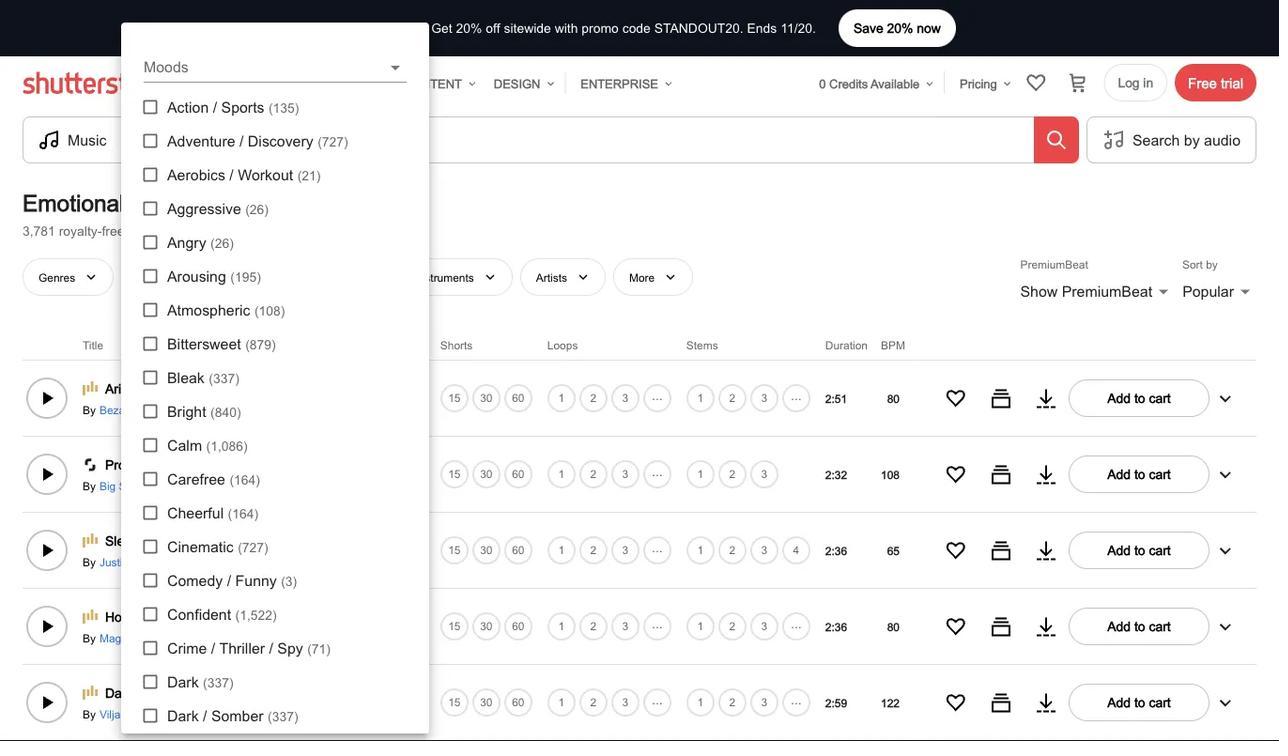 Task type: locate. For each thing, give the bounding box(es) containing it.
0 horizontal spatial 20%
[[456, 21, 482, 36]]

5 30 from the top
[[480, 696, 493, 709]]

(337) inside bleak (337)
[[209, 371, 239, 386]]

/ left funny
[[227, 572, 231, 589]]

2 vertical spatial similar image
[[990, 615, 1013, 638]]

...
[[652, 388, 663, 403], [791, 388, 802, 403], [652, 464, 663, 479], [652, 540, 663, 555], [652, 616, 663, 631], [791, 616, 802, 631], [652, 692, 663, 707], [791, 692, 802, 707]]

(1,522)
[[235, 607, 277, 623]]

4 add to cart from the top
[[1108, 619, 1171, 634]]

0 vertical spatial 2:36
[[826, 544, 848, 557]]

try image
[[1035, 463, 1058, 486], [1035, 539, 1058, 562], [1035, 615, 1058, 638]]

by left justin
[[83, 555, 96, 568]]

angry (26)
[[167, 233, 234, 251]]

pricing
[[960, 76, 998, 90]]

20% left the "now"
[[887, 20, 914, 35]]

/ for workout
[[230, 166, 234, 183]]

1 similar image from the top
[[990, 463, 1013, 486]]

bpm
[[881, 339, 906, 352]]

5 15 from the top
[[448, 696, 461, 709]]

search image
[[1046, 129, 1068, 151]]

1 horizontal spatial 20%
[[887, 20, 914, 35]]

60 for promises past
[[512, 468, 525, 481]]

5 add from the top
[[1108, 695, 1131, 710]]

5 add to cart from the top
[[1108, 695, 1171, 710]]

score
[[119, 479, 148, 492]]

/ for sports
[[213, 98, 217, 116]]

1 vertical spatial (727)
[[238, 540, 268, 555]]

(727) up (21)
[[318, 134, 348, 149]]

save image for hope brings life
[[945, 615, 968, 638]]

1 15 from the top
[[448, 392, 461, 405]]

3 save image from the top
[[945, 691, 968, 714]]

0 vertical spatial (26)
[[245, 202, 269, 217]]

/ for funny
[[227, 572, 231, 589]]

add to cart button for dark nights
[[1069, 684, 1210, 721]]

1 vertical spatial (337)
[[203, 675, 234, 690]]

music down stock
[[128, 223, 162, 238]]

with
[[555, 21, 578, 36]]

1 20% from the left
[[887, 20, 914, 35]]

(840)
[[211, 405, 241, 420]]

dark for /
[[167, 707, 199, 724]]

royalty-
[[59, 223, 102, 238]]

hope
[[105, 610, 137, 625]]

(727) up funny
[[238, 540, 268, 555]]

2 3 button from the top
[[610, 611, 642, 642]]

0 vertical spatial try image
[[1035, 387, 1058, 409]]

save image for ...
[[945, 691, 968, 714]]

4
[[794, 544, 800, 557]]

(727) inside cinematic (727)
[[238, 540, 268, 555]]

dark down 'crime' at the bottom left of the page
[[167, 673, 199, 691]]

0 vertical spatial 3 button
[[610, 458, 642, 490]]

80 for hope brings life
[[888, 620, 900, 633]]

3 30 from the top
[[480, 544, 493, 557]]

(164) for cheerful
[[228, 506, 259, 521]]

1 vertical spatial save image
[[945, 539, 968, 562]]

music
[[191, 190, 251, 216], [128, 223, 162, 238]]

title
[[83, 339, 103, 352]]

dark for nights
[[105, 686, 133, 701]]

free
[[1189, 75, 1218, 91]]

save image for 4
[[945, 539, 968, 562]]

2 add to cart button from the top
[[1069, 456, 1210, 493]]

1 60 from the top
[[512, 391, 525, 404]]

60 for hope brings life
[[512, 620, 525, 633]]

adventure
[[167, 132, 235, 149]]

length
[[233, 270, 267, 284]]

/ for discovery
[[240, 132, 244, 149]]

3 by from the top
[[83, 555, 96, 568]]

brings
[[140, 610, 177, 625]]

music down aerobics / workout (21)
[[191, 190, 251, 216]]

0 vertical spatial (164)
[[230, 472, 260, 487]]

magnetize music link
[[96, 630, 184, 645]]

cart for promises past
[[1150, 467, 1171, 482]]

(1,086)
[[206, 438, 248, 453]]

0 vertical spatial music
[[191, 190, 251, 216]]

3 add to cart button from the top
[[1069, 532, 1210, 569]]

confident (1,522)
[[167, 606, 277, 623]]

(164) inside 'carefree (164)'
[[230, 472, 260, 487]]

cheerful
[[167, 504, 224, 521]]

design link
[[487, 65, 557, 102]]

1 horizontal spatial (727)
[[318, 134, 348, 149]]

2 vertical spatial save image
[[945, 691, 968, 714]]

by left magnetize
[[83, 631, 96, 644]]

15
[[448, 392, 461, 405], [448, 468, 461, 481], [448, 544, 461, 557], [448, 620, 461, 633], [448, 696, 461, 709]]

5 add to cart button from the top
[[1069, 684, 1210, 721]]

enterprise link
[[573, 65, 675, 102]]

80 down bpm
[[888, 392, 900, 405]]

2:36 for ...
[[826, 620, 848, 633]]

(71)
[[307, 641, 331, 656]]

30 for sleep walking
[[480, 544, 493, 557]]

2 add from the top
[[1108, 467, 1131, 482]]

20% left "off"
[[456, 21, 482, 36]]

4 15 from the top
[[448, 620, 461, 633]]

3 add from the top
[[1108, 543, 1131, 558]]

viljami mehto link
[[96, 706, 167, 721]]

4 add to cart button from the top
[[1069, 608, 1210, 645]]

5 60 from the top
[[512, 696, 525, 709]]

cart for arise again
[[1150, 390, 1171, 405]]

(164) up cinematic (727)
[[228, 506, 259, 521]]

5 by from the top
[[83, 707, 96, 720]]

save image right 122
[[945, 691, 968, 714]]

save 20% now link
[[839, 9, 956, 47]]

4 cart from the top
[[1150, 619, 1171, 634]]

2 try image from the top
[[1035, 539, 1058, 562]]

save image right 65
[[945, 539, 968, 562]]

similar image
[[990, 463, 1013, 486], [990, 539, 1013, 562], [990, 615, 1013, 638]]

by justin breame
[[83, 555, 171, 568]]

30 for dark nights
[[480, 696, 493, 709]]

11/20.
[[781, 21, 816, 36]]

1 vertical spatial 2:36
[[826, 620, 848, 633]]

(26)
[[245, 202, 269, 217], [211, 235, 234, 250]]

to
[[1135, 390, 1146, 405], [1135, 467, 1146, 482], [1135, 543, 1146, 558], [1135, 619, 1146, 634], [1135, 695, 1146, 710]]

80
[[888, 392, 900, 405], [888, 620, 900, 633]]

0 vertical spatial similar image
[[990, 387, 1013, 409]]

to for promises past
[[1135, 467, 1146, 482]]

add to cart for promises past
[[1108, 467, 1171, 482]]

2 vertical spatial try image
[[1035, 615, 1058, 638]]

mehto
[[135, 707, 167, 720]]

/ left 'workout'
[[230, 166, 234, 183]]

music
[[154, 631, 184, 644]]

to for sleep walking
[[1135, 543, 1146, 558]]

0 vertical spatial save image
[[945, 387, 968, 409]]

emotional
[[23, 190, 125, 216]]

2 20% from the left
[[456, 21, 482, 36]]

1 to from the top
[[1135, 390, 1146, 405]]

/ down images
[[213, 98, 217, 116]]

(337) inside dark / somber (337)
[[268, 709, 298, 724]]

(337) up dark / somber (337)
[[203, 675, 234, 690]]

2 80 from the top
[[888, 620, 900, 633]]

2:59
[[826, 696, 848, 709]]

3 cart from the top
[[1150, 543, 1171, 558]]

add for hope brings life
[[1108, 619, 1131, 634]]

save image
[[945, 387, 968, 409], [945, 615, 968, 638]]

somber
[[211, 707, 264, 724]]

4 by from the top
[[83, 631, 96, 644]]

1 save image from the top
[[945, 387, 968, 409]]

3 similar image from the top
[[990, 615, 1013, 638]]

similar image for 4
[[990, 539, 1013, 562]]

cart image
[[1067, 71, 1090, 94]]

1 add from the top
[[1108, 390, 1131, 405]]

action
[[167, 98, 209, 116]]

0 horizontal spatial (727)
[[238, 540, 268, 555]]

1 by from the top
[[83, 403, 96, 416]]

1 vertical spatial save image
[[945, 615, 968, 638]]

cart for hope brings life
[[1150, 619, 1171, 634]]

1 try image from the top
[[1035, 387, 1058, 409]]

60 for sleep walking
[[512, 544, 525, 557]]

0 vertical spatial 80
[[888, 392, 900, 405]]

carefree
[[167, 470, 225, 488]]

(195)
[[230, 269, 261, 284]]

15 for promises past
[[448, 468, 461, 481]]

by big score audio
[[83, 479, 179, 492]]

1 vertical spatial similar image
[[990, 539, 1013, 562]]

2 15 from the top
[[448, 468, 461, 481]]

life
[[181, 610, 202, 625]]

hope brings life link
[[105, 608, 202, 627]]

1 add to cart button from the top
[[1069, 379, 1210, 417]]

1 80 from the top
[[888, 392, 900, 405]]

log in
[[1119, 75, 1154, 90]]

2 to from the top
[[1135, 467, 1146, 482]]

1 2:36 from the top
[[826, 544, 848, 557]]

30
[[480, 392, 493, 405], [480, 468, 493, 481], [480, 544, 493, 557], [480, 620, 493, 633], [480, 696, 493, 709]]

3 60 from the top
[[512, 544, 525, 557]]

try image
[[1035, 387, 1058, 409], [1035, 691, 1058, 714]]

save image for arise again
[[945, 387, 968, 409]]

stems
[[687, 339, 719, 352]]

0 vertical spatial similar image
[[990, 463, 1013, 486]]

2:36 up 2:59
[[826, 620, 848, 633]]

0 horizontal spatial (26)
[[211, 235, 234, 250]]

/ for thriller
[[211, 639, 215, 657]]

add to cart button for arise again
[[1069, 379, 1210, 417]]

1 30 from the top
[[480, 392, 493, 405]]

3 add to cart from the top
[[1108, 543, 1171, 558]]

carefree (164)
[[167, 470, 260, 488]]

3 to from the top
[[1135, 543, 1146, 558]]

2 add to cart from the top
[[1108, 467, 1171, 482]]

3
[[623, 392, 629, 405], [762, 392, 768, 405], [623, 467, 629, 480], [762, 468, 768, 481], [623, 544, 629, 557], [762, 544, 768, 557], [623, 620, 629, 633], [762, 620, 768, 633], [623, 696, 629, 709], [762, 696, 768, 709]]

1 vertical spatial 3 button
[[610, 611, 642, 642]]

dark right mehto
[[167, 707, 199, 724]]

15 for arise again
[[448, 392, 461, 405]]

4 60 from the top
[[512, 620, 525, 633]]

spy
[[278, 639, 303, 657]]

3 button for promises past
[[610, 458, 642, 490]]

2 by from the top
[[83, 479, 96, 492]]

try image for 4
[[1035, 539, 1058, 562]]

similar image
[[990, 387, 1013, 409], [990, 691, 1013, 714]]

(164) inside cheerful (164)
[[228, 506, 259, 521]]

(26) for angry
[[211, 235, 234, 250]]

by for promises
[[83, 479, 96, 492]]

80 for arise again
[[888, 392, 900, 405]]

sports
[[221, 98, 265, 116]]

2 save image from the top
[[945, 539, 968, 562]]

by left the beza
[[83, 403, 96, 416]]

get
[[432, 21, 453, 36]]

walking
[[142, 533, 188, 549]]

dark up viljami
[[105, 686, 133, 701]]

30 for hope brings life
[[480, 620, 493, 633]]

1 save image from the top
[[945, 463, 968, 486]]

2:36 right 4
[[826, 544, 848, 557]]

2 30 from the top
[[480, 468, 493, 481]]

images link
[[190, 65, 261, 102]]

2 60 from the top
[[512, 468, 525, 481]]

in
[[1144, 75, 1154, 90]]

20%
[[887, 20, 914, 35], [456, 21, 482, 36]]

(164) down (1,086)
[[230, 472, 260, 487]]

2 similar image from the top
[[990, 539, 1013, 562]]

save image right '108'
[[945, 463, 968, 486]]

1 vertical spatial try image
[[1035, 691, 1058, 714]]

2 similar image from the top
[[990, 691, 1013, 714]]

add to cart button for sleep walking
[[1069, 532, 1210, 569]]

2:32
[[826, 468, 848, 481]]

3 15 from the top
[[448, 544, 461, 557]]

4 to from the top
[[1135, 619, 1146, 634]]

3 try image from the top
[[1035, 615, 1058, 638]]

0
[[820, 76, 826, 90]]

1 vertical spatial (26)
[[211, 235, 234, 250]]

1 add to cart from the top
[[1108, 390, 1171, 405]]

2 vertical spatial (337)
[[268, 709, 298, 724]]

cart
[[1150, 390, 1171, 405], [1150, 467, 1171, 482], [1150, 543, 1171, 558], [1150, 619, 1171, 634], [1150, 695, 1171, 710]]

/ left somber
[[203, 707, 207, 724]]

1 similar image from the top
[[990, 387, 1013, 409]]

0 vertical spatial save image
[[945, 463, 968, 486]]

(337) inside dark (337)
[[203, 675, 234, 690]]

2 cart from the top
[[1150, 467, 1171, 482]]

0 vertical spatial try image
[[1035, 463, 1058, 486]]

1 cart from the top
[[1150, 390, 1171, 405]]

4 add from the top
[[1108, 619, 1131, 634]]

60
[[512, 391, 525, 404], [512, 468, 525, 481], [512, 544, 525, 557], [512, 620, 525, 633], [512, 696, 525, 709]]

0 vertical spatial (727)
[[318, 134, 348, 149]]

2 save image from the top
[[945, 615, 968, 638]]

moods
[[137, 270, 171, 284]]

bittersweet (879)
[[167, 335, 276, 352]]

1 horizontal spatial music
[[191, 190, 251, 216]]

genres
[[39, 270, 75, 284]]

cart for dark nights
[[1150, 695, 1171, 710]]

duration
[[826, 339, 868, 352]]

60 inside button
[[512, 391, 525, 404]]

(26) for aggressive
[[245, 202, 269, 217]]

1 vertical spatial (164)
[[228, 506, 259, 521]]

length button
[[217, 258, 306, 296]]

by left viljami
[[83, 707, 96, 720]]

5 cart from the top
[[1150, 695, 1171, 710]]

5 to from the top
[[1135, 695, 1146, 710]]

2:36 for 4
[[826, 544, 848, 557]]

by
[[83, 403, 96, 416], [83, 479, 96, 492], [83, 555, 96, 568], [83, 631, 96, 644], [83, 707, 96, 720]]

2 try image from the top
[[1035, 691, 1058, 714]]

1 try image from the top
[[1035, 463, 1058, 486]]

(26) inside angry (26)
[[211, 235, 234, 250]]

by left big
[[83, 479, 96, 492]]

None text field
[[144, 53, 384, 82]]

magnetize
[[100, 631, 151, 644]]

add to cart
[[1108, 390, 1171, 405], [1108, 467, 1171, 482], [1108, 543, 1171, 558], [1108, 619, 1171, 634], [1108, 695, 1171, 710]]

(26) inside aggressive (26)
[[245, 202, 269, 217]]

save image
[[945, 463, 968, 486], [945, 539, 968, 562], [945, 691, 968, 714]]

4 30 from the top
[[480, 620, 493, 633]]

moods button
[[121, 258, 210, 296]]

1 vertical spatial similar image
[[990, 691, 1013, 714]]

aggressive (26)
[[167, 200, 269, 217]]

1 3 button from the top
[[610, 458, 642, 490]]

1 horizontal spatial (26)
[[245, 202, 269, 217]]

2
[[591, 392, 597, 405], [730, 392, 736, 405], [591, 468, 597, 481], [730, 468, 736, 481], [591, 544, 597, 557], [730, 544, 736, 557], [591, 620, 597, 633], [730, 620, 736, 633], [591, 696, 597, 709], [730, 696, 736, 709]]

1 vertical spatial music
[[128, 223, 162, 238]]

(337) right somber
[[268, 709, 298, 724]]

0 vertical spatial (337)
[[209, 371, 239, 386]]

80 down 65
[[888, 620, 900, 633]]

time
[[370, 21, 395, 36]]

/ right 'crime' at the bottom left of the page
[[211, 639, 215, 657]]

(26) up arousing (195)
[[211, 235, 234, 250]]

add for arise again
[[1108, 390, 1131, 405]]

/ left spy
[[269, 639, 273, 657]]

(26) down 'workout'
[[245, 202, 269, 217]]

1 vertical spatial 80
[[888, 620, 900, 633]]

aggressive
[[167, 200, 241, 217]]

again
[[138, 381, 171, 396]]

add to cart button for promises past
[[1069, 456, 1210, 493]]

2 2:36 from the top
[[826, 620, 848, 633]]

/ down sports
[[240, 132, 244, 149]]

1 vertical spatial try image
[[1035, 539, 1058, 562]]

breame
[[132, 555, 171, 568]]

(337) up (840)
[[209, 371, 239, 386]]



Task type: vqa. For each thing, say whether or not it's contained in the screenshot.


Task type: describe. For each thing, give the bounding box(es) containing it.
off
[[486, 21, 500, 36]]

artists button
[[520, 258, 606, 296]]

comedy / funny (3)
[[167, 572, 297, 589]]

genres button
[[23, 258, 114, 296]]

open image
[[384, 56, 407, 79]]

adventure / discovery (727)
[[167, 132, 348, 149]]

add to cart button for hope brings life
[[1069, 608, 1210, 645]]

video link
[[269, 65, 331, 102]]

add for sleep walking
[[1108, 543, 1131, 558]]

by for sleep
[[83, 555, 96, 568]]

to for dark nights
[[1135, 695, 1146, 710]]

bright (840)
[[167, 403, 241, 420]]

by for arise
[[83, 403, 96, 416]]

viljami
[[100, 707, 132, 720]]

/ for somber
[[203, 707, 207, 724]]

save 20% now
[[854, 20, 941, 35]]

calm (1,086)
[[167, 436, 248, 454]]

add for dark nights
[[1108, 695, 1131, 710]]

(727) inside adventure / discovery (727)
[[318, 134, 348, 149]]

sleep
[[105, 533, 139, 549]]

by for hope
[[83, 631, 96, 644]]

30 for promises past
[[480, 468, 493, 481]]

audio
[[151, 479, 179, 492]]

by for dark
[[83, 707, 96, 720]]

0 credits available
[[820, 76, 920, 90]]

65
[[888, 544, 900, 557]]

bright
[[167, 403, 206, 420]]

3 button for hope brings life
[[610, 611, 642, 642]]

15 for dark nights
[[448, 696, 461, 709]]

add to cart for arise again
[[1108, 390, 1171, 405]]

(337) for bleak
[[209, 371, 239, 386]]

15 for hope brings life
[[448, 620, 461, 633]]

calm
[[167, 436, 202, 454]]

atmospheric (108)
[[167, 301, 285, 319]]

2:51
[[826, 392, 848, 405]]

comedy
[[167, 572, 223, 589]]

ends
[[748, 21, 777, 36]]

pricing link
[[953, 65, 1014, 102]]

60 for dark nights
[[512, 696, 525, 709]]

dark nights link
[[105, 684, 174, 703]]

add to cart for sleep walking
[[1108, 543, 1171, 558]]

artists
[[536, 270, 567, 284]]

beza link
[[96, 402, 125, 417]]

browse
[[346, 76, 400, 90]]

shutterstock image
[[23, 71, 175, 94]]

(164) for carefree
[[230, 472, 260, 487]]

(3)
[[281, 574, 297, 589]]

(337) for dark
[[203, 675, 234, 690]]

aerobics / workout (21)
[[167, 166, 321, 183]]

justin breame link
[[96, 554, 171, 569]]

browse content
[[346, 76, 462, 90]]

search
[[1133, 131, 1181, 148]]

free
[[102, 223, 124, 238]]

free trial
[[1189, 75, 1244, 91]]

instruments button
[[400, 258, 513, 296]]

crime
[[167, 639, 207, 657]]

by viljami mehto
[[83, 707, 167, 720]]

similar image for nights
[[990, 691, 1013, 714]]

try image for arise again
[[1035, 387, 1058, 409]]

thriller
[[219, 639, 265, 657]]

cart for sleep walking
[[1150, 543, 1171, 558]]

video
[[276, 76, 314, 90]]

dark / somber (337)
[[167, 707, 298, 724]]

0 horizontal spatial music
[[128, 223, 162, 238]]

audio
[[1205, 131, 1241, 148]]

(135)
[[269, 100, 299, 115]]

free trial button
[[1176, 64, 1257, 101]]

add to cart for dark nights
[[1108, 695, 1171, 710]]

offer!
[[398, 21, 428, 36]]

log
[[1119, 75, 1140, 90]]

dark for (337)
[[167, 673, 199, 691]]

60 button
[[503, 382, 534, 414]]

more button
[[614, 258, 694, 296]]

atmospheric
[[167, 301, 250, 319]]

content
[[403, 76, 462, 90]]

add to cart for hope brings life
[[1108, 619, 1171, 634]]

hope brings life
[[105, 610, 202, 625]]

to for arise again
[[1135, 390, 1146, 405]]

sitewide
[[504, 21, 551, 36]]

similar image for ...
[[990, 615, 1013, 638]]

promises past
[[105, 457, 190, 472]]

images
[[197, 76, 245, 90]]

to for hope brings life
[[1135, 619, 1146, 634]]

cinematic (727)
[[167, 538, 268, 555]]

cinematic
[[167, 538, 234, 555]]

try image for dark nights
[[1035, 691, 1058, 714]]

(108)
[[255, 303, 285, 318]]

past
[[163, 457, 190, 472]]

big
[[100, 479, 116, 492]]

workout
[[238, 166, 293, 183]]

dark (337)
[[167, 673, 234, 691]]

available
[[871, 76, 920, 90]]

more
[[630, 270, 655, 284]]

stock
[[131, 190, 184, 216]]

collections image
[[1026, 71, 1048, 94]]

bittersweet
[[167, 335, 241, 352]]

promises past link
[[105, 456, 190, 474]]

sleep walking
[[105, 533, 188, 549]]

122
[[881, 696, 900, 709]]

30 for arise again
[[480, 392, 493, 405]]

similar image for again
[[990, 387, 1013, 409]]

add for promises past
[[1108, 467, 1131, 482]]

search by audio button
[[1087, 117, 1257, 163]]

now
[[917, 20, 941, 35]]

instruments
[[416, 270, 474, 284]]

15 for sleep walking
[[448, 544, 461, 557]]

nights
[[137, 686, 174, 701]]

credits
[[830, 76, 868, 90]]

try image for ...
[[1035, 615, 1058, 638]]

arise again link
[[105, 379, 171, 398]]

justin
[[100, 555, 129, 568]]

limited-
[[323, 21, 370, 36]]



